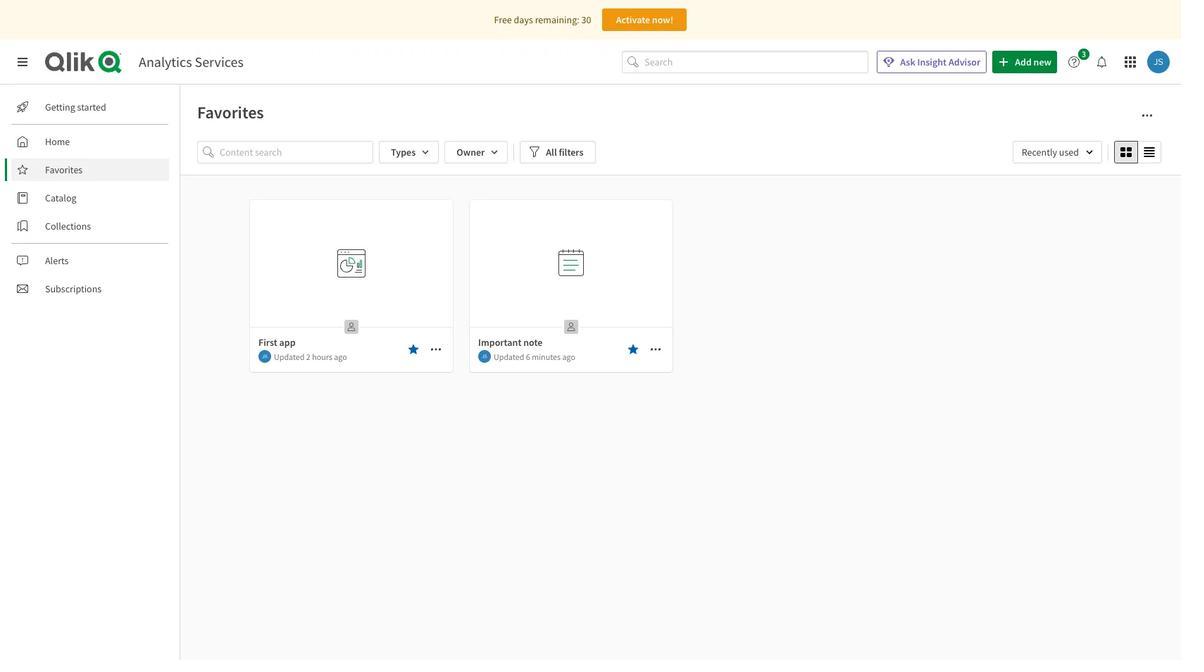 Task type: locate. For each thing, give the bounding box(es) containing it.
important
[[478, 336, 522, 349]]

1 horizontal spatial jacob simon image
[[478, 350, 491, 363]]

more actions image
[[431, 344, 442, 355]]

0 horizontal spatial ago
[[334, 351, 347, 362]]

updated for app
[[274, 351, 305, 362]]

used
[[1060, 146, 1079, 159]]

subscriptions link
[[11, 278, 169, 300]]

jacob simon element for first
[[259, 350, 271, 363]]

updated down app
[[274, 351, 305, 362]]

1 horizontal spatial favorites
[[197, 101, 264, 123]]

updated for note
[[494, 351, 525, 362]]

1 personal element from the left
[[340, 316, 363, 338]]

ask
[[901, 56, 916, 68]]

ago right minutes
[[563, 351, 576, 362]]

home
[[45, 135, 70, 148]]

1 vertical spatial more actions image
[[650, 344, 662, 355]]

alerts link
[[11, 249, 169, 272]]

all filters
[[546, 146, 584, 159]]

1 horizontal spatial personal element
[[560, 316, 583, 338]]

jacob simon element down important
[[478, 350, 491, 363]]

favorites
[[197, 101, 264, 123], [45, 163, 83, 176]]

jacob simon image for first app
[[259, 350, 271, 363]]

types
[[391, 146, 416, 159]]

1 vertical spatial favorites
[[45, 163, 83, 176]]

alerts
[[45, 254, 69, 267]]

note
[[524, 336, 543, 349]]

favorites up 'catalog'
[[45, 163, 83, 176]]

days
[[514, 13, 533, 26]]

2 jacob simon element from the left
[[478, 350, 491, 363]]

jacob simon element down first
[[259, 350, 271, 363]]

recently
[[1022, 146, 1058, 159]]

all
[[546, 146, 557, 159]]

ago right hours
[[334, 351, 347, 362]]

jacob simon element for important
[[478, 350, 491, 363]]

more actions image
[[1142, 110, 1153, 121], [650, 344, 662, 355]]

0 vertical spatial favorites
[[197, 101, 264, 123]]

filters region
[[197, 138, 1165, 166]]

1 horizontal spatial ago
[[563, 351, 576, 362]]

updated down the important note
[[494, 351, 525, 362]]

activate now! link
[[603, 8, 687, 31]]

personal element for important note
[[560, 316, 583, 338]]

0 horizontal spatial jacob simon element
[[259, 350, 271, 363]]

3 button
[[1063, 49, 1094, 73]]

more actions image up switch view group
[[1142, 110, 1153, 121]]

jacob simon image
[[1148, 51, 1170, 73], [259, 350, 271, 363], [478, 350, 491, 363]]

personal element up minutes
[[560, 316, 583, 338]]

30
[[582, 13, 591, 26]]

updated
[[274, 351, 305, 362], [494, 351, 525, 362]]

catalog
[[45, 192, 76, 204]]

6
[[526, 351, 530, 362]]

0 horizontal spatial updated
[[274, 351, 305, 362]]

1 horizontal spatial jacob simon element
[[478, 350, 491, 363]]

1 updated from the left
[[274, 351, 305, 362]]

2 updated from the left
[[494, 351, 525, 362]]

more actions image right remove from favorites image
[[650, 344, 662, 355]]

2 personal element from the left
[[560, 316, 583, 338]]

Content search text field
[[220, 141, 373, 164]]

personal element
[[340, 316, 363, 338], [560, 316, 583, 338]]

first
[[259, 336, 277, 349]]

favorites down the services on the top left of the page
[[197, 101, 264, 123]]

0 horizontal spatial jacob simon image
[[259, 350, 271, 363]]

analytics services element
[[139, 53, 244, 70]]

2 horizontal spatial jacob simon image
[[1148, 51, 1170, 73]]

first app
[[259, 336, 296, 349]]

switch view group
[[1115, 141, 1162, 163]]

ask insight advisor button
[[877, 51, 987, 73]]

activate now!
[[616, 13, 674, 26]]

remove from favorites image
[[628, 344, 639, 355]]

1 jacob simon element from the left
[[259, 350, 271, 363]]

0 horizontal spatial personal element
[[340, 316, 363, 338]]

jacob simon element
[[259, 350, 271, 363], [478, 350, 491, 363]]

personal element up updated 2 hours ago
[[340, 316, 363, 338]]

1 horizontal spatial updated
[[494, 351, 525, 362]]

app
[[279, 336, 296, 349]]

searchbar element
[[622, 51, 869, 73]]

2 ago from the left
[[563, 351, 576, 362]]

0 horizontal spatial favorites
[[45, 163, 83, 176]]

favorites inside navigation pane element
[[45, 163, 83, 176]]

1 ago from the left
[[334, 351, 347, 362]]

insight
[[918, 56, 947, 68]]

0 vertical spatial more actions image
[[1142, 110, 1153, 121]]

updated 2 hours ago
[[274, 351, 347, 362]]

all filters button
[[520, 141, 596, 163]]

ago
[[334, 351, 347, 362], [563, 351, 576, 362]]



Task type: vqa. For each thing, say whether or not it's contained in the screenshot.
the Content search "text box"
yes



Task type: describe. For each thing, give the bounding box(es) containing it.
close sidebar menu image
[[17, 56, 28, 68]]

important note
[[478, 336, 543, 349]]

analytics
[[139, 53, 192, 70]]

updated 6 minutes ago
[[494, 351, 576, 362]]

minutes
[[532, 351, 561, 362]]

catalog link
[[11, 187, 169, 209]]

1 horizontal spatial more actions image
[[1142, 110, 1153, 121]]

collections link
[[11, 215, 169, 237]]

personal element for first app
[[340, 316, 363, 338]]

ask insight advisor
[[901, 56, 981, 68]]

advisor
[[949, 56, 981, 68]]

services
[[195, 53, 244, 70]]

getting
[[45, 101, 75, 113]]

analytics services
[[139, 53, 244, 70]]

getting started
[[45, 101, 106, 113]]

favorites link
[[11, 159, 169, 181]]

navigation pane element
[[0, 90, 180, 306]]

subscriptions
[[45, 283, 102, 295]]

0 horizontal spatial more actions image
[[650, 344, 662, 355]]

free
[[494, 13, 512, 26]]

jacob simon image for important note
[[478, 350, 491, 363]]

activate
[[616, 13, 650, 26]]

add new
[[1015, 56, 1052, 68]]

home link
[[11, 130, 169, 153]]

free days remaining: 30
[[494, 13, 591, 26]]

filters
[[559, 146, 584, 159]]

Recently used field
[[1013, 141, 1103, 163]]

types button
[[379, 141, 439, 163]]

recently used
[[1022, 146, 1079, 159]]

3
[[1082, 49, 1087, 59]]

owner
[[457, 146, 485, 159]]

hours
[[312, 351, 333, 362]]

2
[[306, 351, 311, 362]]

new
[[1034, 56, 1052, 68]]

getting started link
[[11, 96, 169, 118]]

Search text field
[[645, 51, 869, 73]]

started
[[77, 101, 106, 113]]

add new button
[[993, 51, 1058, 73]]

collections
[[45, 220, 91, 233]]

remaining:
[[535, 13, 580, 26]]

add
[[1015, 56, 1032, 68]]

now!
[[652, 13, 674, 26]]

remove from favorites image
[[408, 344, 419, 355]]

ago for first app
[[334, 351, 347, 362]]

owner button
[[445, 141, 508, 163]]

ago for important note
[[563, 351, 576, 362]]



